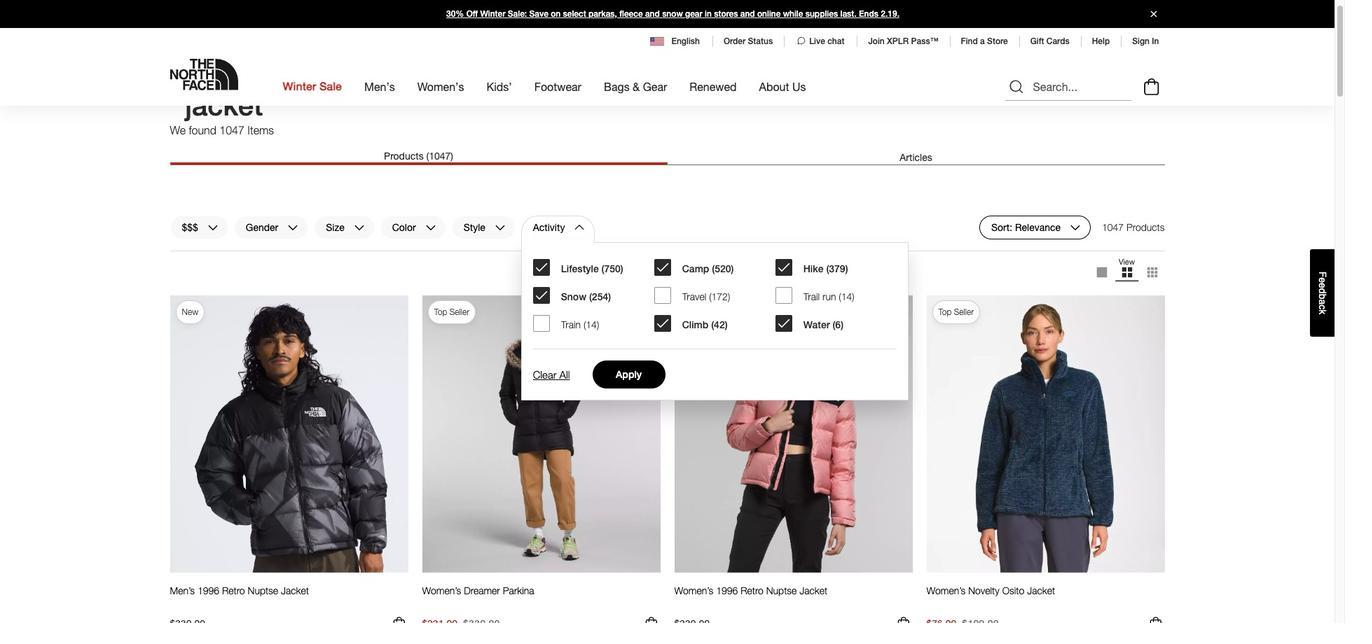 Task type: locate. For each thing, give the bounding box(es) containing it.
2 seller from the left
[[954, 307, 974, 318]]

products (1047) button
[[170, 150, 667, 165]]

0 vertical spatial winter
[[480, 9, 506, 19]]

climb (42) element
[[682, 320, 728, 332]]

a inside button
[[1317, 299, 1328, 305]]

search all image
[[1008, 78, 1025, 95]]

gift cards
[[1030, 36, 1070, 46]]

1047 inside status
[[1102, 221, 1124, 233]]

1 top from the left
[[434, 307, 447, 318]]

camp (520) element
[[682, 264, 734, 275]]

0 horizontal spatial a
[[980, 36, 985, 46]]

hike
[[803, 264, 824, 275]]

bags & gear link
[[604, 68, 667, 106]]

men's 1996 retro nuptse jacket image
[[170, 295, 408, 573]]

1 jacket from the left
[[281, 585, 309, 597]]

a up "k"
[[1317, 299, 1328, 305]]

articles
[[900, 151, 932, 163]]

men's link
[[364, 68, 395, 106]]

1 1996 from the left
[[198, 585, 219, 597]]

2 retro from the left
[[741, 585, 764, 597]]

$$$ button
[[170, 216, 228, 240]]

2 women's from the left
[[674, 585, 713, 597]]

winter sale
[[283, 80, 342, 93]]

0 horizontal spatial top seller
[[434, 307, 469, 318]]

size
[[326, 221, 345, 233]]

1 horizontal spatial jacket
[[800, 585, 828, 597]]

about us
[[759, 80, 806, 93]]

top seller for novelty
[[939, 307, 974, 318]]

view button
[[1114, 257, 1140, 288]]

on
[[551, 9, 561, 19]]

1 vertical spatial 1047
[[1102, 221, 1124, 233]]

find a store
[[961, 36, 1008, 46]]

bags & gear
[[604, 80, 667, 93]]

ends
[[859, 9, 879, 19]]

30%
[[446, 9, 464, 19]]

1 women's from the left
[[422, 585, 461, 597]]

sign in
[[1132, 36, 1159, 46]]

1 horizontal spatial seller
[[954, 307, 974, 318]]

(254)
[[589, 292, 611, 303]]

women's for women's dreamer parkina
[[422, 585, 461, 597]]

(14) right train
[[584, 319, 599, 331]]

0 horizontal spatial jacket
[[281, 585, 309, 597]]

1 horizontal spatial 1996
[[716, 585, 738, 597]]

live
[[809, 36, 825, 46]]

train (14) element
[[561, 319, 599, 332]]

0 horizontal spatial women's
[[422, 585, 461, 597]]

gift
[[1030, 36, 1044, 46]]

snow (254) element
[[561, 292, 611, 304]]

(520)
[[712, 264, 734, 275]]

0 vertical spatial 1047
[[220, 124, 244, 137]]

jacket we found 1047 items
[[170, 89, 274, 137]]

women's 1996 retro nuptse jacket
[[674, 585, 828, 597]]

2 top seller from the left
[[939, 307, 974, 318]]

1 nuptse from the left
[[248, 585, 278, 597]]

novelty
[[968, 585, 1000, 597]]

Search search field
[[1005, 73, 1131, 101]]

products up view
[[1127, 221, 1165, 233]]

0 horizontal spatial nuptse
[[248, 585, 278, 597]]

0 vertical spatial products
[[384, 150, 424, 162]]

0 horizontal spatial winter
[[283, 80, 316, 93]]

3 women's from the left
[[927, 585, 966, 597]]

gender button
[[234, 216, 308, 240]]

we
[[170, 124, 186, 137]]

apply
[[616, 369, 642, 380]]

1047 inside the jacket we found 1047 items
[[220, 124, 244, 137]]

winter left sale
[[283, 80, 316, 93]]

articles button
[[667, 150, 1165, 165]]

camp (520)
[[682, 264, 734, 275]]

1047
[[220, 124, 244, 137], [1102, 221, 1124, 233]]

1047 products status
[[1102, 216, 1165, 240]]

1047 up view
[[1102, 221, 1124, 233]]

1 retro from the left
[[222, 585, 245, 597]]

0 horizontal spatial products
[[384, 150, 424, 162]]

30% off winter sale: save on select parkas, fleece and snow gear in stores and online while supplies last. ends 2.19. link
[[0, 0, 1335, 28]]

gender
[[246, 221, 278, 233]]

2 jacket from the left
[[800, 585, 828, 597]]

1 top seller from the left
[[434, 307, 469, 318]]

online
[[757, 9, 781, 19]]

top for women's dreamer parkina
[[434, 307, 447, 318]]

1 horizontal spatial winter
[[480, 9, 506, 19]]

chat
[[828, 36, 845, 46]]

lifestyle (750)
[[561, 264, 623, 275]]

1 horizontal spatial top
[[939, 307, 952, 318]]

find a store link
[[961, 36, 1008, 46]]

1047 down 'jacket'
[[220, 124, 244, 137]]

1 horizontal spatial products
[[1127, 221, 1165, 233]]

seller
[[450, 307, 469, 318], [954, 307, 974, 318]]

tab list
[[170, 150, 1165, 165]]

e up "b"
[[1317, 283, 1328, 288]]

winter right off
[[480, 9, 506, 19]]

close image
[[1145, 11, 1163, 17]]

1 horizontal spatial top seller
[[939, 307, 974, 318]]

seller for dreamer
[[450, 307, 469, 318]]

2 and from the left
[[740, 9, 755, 19]]

2 horizontal spatial jacket
[[1027, 585, 1055, 597]]

nuptse inside men's 1996 retro nuptse jacket link
[[248, 585, 278, 597]]

xplr
[[887, 36, 909, 46]]

climb (42)
[[682, 320, 728, 331]]

0 horizontal spatial top
[[434, 307, 447, 318]]

1 horizontal spatial a
[[1317, 299, 1328, 305]]

clear
[[533, 369, 557, 381]]

osito
[[1002, 585, 1025, 597]]

0 horizontal spatial retro
[[222, 585, 245, 597]]

top seller
[[434, 307, 469, 318], [939, 307, 974, 318]]

e up d
[[1317, 277, 1328, 283]]

e
[[1317, 277, 1328, 283], [1317, 283, 1328, 288]]

winter inside winter sale link
[[283, 80, 316, 93]]

2 horizontal spatial women's
[[927, 585, 966, 597]]

1 vertical spatial products
[[1127, 221, 1165, 233]]

0 horizontal spatial 1996
[[198, 585, 219, 597]]

order status link
[[724, 36, 773, 46]]

1996
[[198, 585, 219, 597], [716, 585, 738, 597]]

1 vertical spatial winter
[[283, 80, 316, 93]]

(14) right run on the right of the page
[[839, 291, 855, 303]]

products inside status
[[1127, 221, 1165, 233]]

1 horizontal spatial retro
[[741, 585, 764, 597]]

1 horizontal spatial nuptse
[[766, 585, 797, 597]]

view cart image
[[1140, 76, 1163, 97]]

a right 'find'
[[980, 36, 985, 46]]

water (6) element
[[803, 320, 844, 332]]

view list box
[[1089, 257, 1165, 288]]

status
[[748, 36, 773, 46]]

products left (1047)
[[384, 150, 424, 162]]

0 horizontal spatial and
[[645, 9, 660, 19]]

1 vertical spatial (14)
[[584, 319, 599, 331]]

winter
[[480, 9, 506, 19], [283, 80, 316, 93]]

sort: relevance button
[[980, 216, 1091, 240]]

jacket for women's 1996 retro nuptse jacket
[[800, 585, 828, 597]]

1 horizontal spatial women's
[[674, 585, 713, 597]]

nuptse inside women's 1996 retro nuptse jacket link
[[766, 585, 797, 597]]

0 horizontal spatial seller
[[450, 307, 469, 318]]

and left online
[[740, 9, 755, 19]]

1 seller from the left
[[450, 307, 469, 318]]

tab list containing products (1047)
[[170, 150, 1165, 165]]

trail
[[803, 291, 820, 303]]

bags
[[604, 80, 630, 93]]

0 vertical spatial a
[[980, 36, 985, 46]]

hike (379) element
[[803, 264, 848, 275]]

dreamer
[[464, 585, 500, 597]]

and left the snow
[[645, 9, 660, 19]]

about us link
[[759, 68, 806, 106]]

new
[[182, 307, 198, 318]]

2 top from the left
[[939, 307, 952, 318]]

1 horizontal spatial and
[[740, 9, 755, 19]]

0 horizontal spatial 1047
[[220, 124, 244, 137]]

activity button
[[521, 216, 595, 240]]

2 nuptse from the left
[[766, 585, 797, 597]]

retro
[[222, 585, 245, 597], [741, 585, 764, 597]]

activity
[[533, 221, 565, 233]]

top for women's novelty osito jacket
[[939, 307, 952, 318]]

f
[[1317, 271, 1328, 277]]

products
[[384, 150, 424, 162], [1127, 221, 1165, 233]]

2 1996 from the left
[[716, 585, 738, 597]]

jacket for men's 1996 retro nuptse jacket
[[281, 585, 309, 597]]

about
[[759, 80, 789, 93]]

travel (172) element
[[682, 291, 730, 304]]

women's dreamer parkina image
[[422, 295, 660, 573]]

1 horizontal spatial 1047
[[1102, 221, 1124, 233]]

1 vertical spatial a
[[1317, 299, 1328, 305]]

0 vertical spatial (14)
[[839, 291, 855, 303]]

while
[[783, 9, 803, 19]]



Task type: describe. For each thing, give the bounding box(es) containing it.
select
[[563, 9, 586, 19]]

store
[[987, 36, 1008, 46]]

order status
[[724, 36, 773, 46]]

snow (254)
[[561, 292, 611, 303]]

clear all button
[[533, 366, 570, 383]]

1047 products
[[1102, 221, 1165, 233]]

women's dreamer parkina
[[422, 585, 534, 597]]

travel
[[682, 291, 706, 303]]

0 horizontal spatial (14)
[[584, 319, 599, 331]]

(750)
[[602, 264, 623, 275]]

live chat
[[809, 36, 845, 46]]

women's 1996 retro nuptse jacket link
[[674, 585, 828, 610]]

1 and from the left
[[645, 9, 660, 19]]

nuptse for women's 1996 retro nuptse jacket
[[766, 585, 797, 597]]

retro for women's
[[741, 585, 764, 597]]

live chat button
[[795, 35, 846, 48]]

apply button
[[592, 361, 665, 389]]

view
[[1119, 257, 1135, 266]]

top seller for dreamer
[[434, 307, 469, 318]]

order
[[724, 36, 746, 46]]

1996 for men's
[[198, 585, 219, 597]]

(1047)
[[426, 150, 453, 162]]

lifestyle (750) element
[[561, 264, 623, 275]]

women's novelty osito jacket
[[927, 585, 1055, 597]]

seller for novelty
[[954, 307, 974, 318]]

products (1047)
[[384, 150, 453, 162]]

women's for women's novelty osito jacket
[[927, 585, 966, 597]]

pass™
[[911, 36, 939, 46]]

sale
[[319, 80, 342, 93]]

2.19.
[[881, 9, 900, 19]]

nuptse for men's 1996 retro nuptse jacket
[[248, 585, 278, 597]]

snow
[[662, 9, 683, 19]]

(42)
[[711, 320, 728, 331]]

gear
[[643, 80, 667, 93]]

1 horizontal spatial (14)
[[839, 291, 855, 303]]

stores
[[714, 9, 738, 19]]

2 e from the top
[[1317, 283, 1328, 288]]

all
[[560, 369, 570, 381]]

women's novelty osito jacket image
[[927, 295, 1165, 573]]

men's
[[364, 80, 395, 93]]

renewed link
[[690, 68, 737, 106]]

1996 for women's
[[716, 585, 738, 597]]

save
[[529, 9, 549, 19]]

gear
[[685, 9, 703, 19]]

sale:
[[508, 9, 527, 19]]

cards
[[1047, 36, 1070, 46]]

sort: relevance
[[991, 221, 1061, 233]]

f e e d b a c k button
[[1310, 249, 1335, 337]]

winter sale link
[[283, 68, 342, 106]]

travel (172)
[[682, 291, 730, 303]]

camp
[[682, 264, 709, 275]]

sign
[[1132, 36, 1150, 46]]

color button
[[380, 216, 446, 240]]

find
[[961, 36, 978, 46]]

products inside button
[[384, 150, 424, 162]]

english
[[672, 36, 700, 46]]

gift cards link
[[1030, 36, 1070, 46]]

english link
[[651, 35, 701, 48]]

3 jacket from the left
[[1027, 585, 1055, 597]]

(379)
[[826, 264, 848, 275]]

climb
[[682, 320, 709, 331]]

winter inside 30% off winter sale: save on select parkas, fleece and snow gear in stores and online while supplies last. ends 2.19. 'link'
[[480, 9, 506, 19]]

parkas,
[[589, 9, 617, 19]]

off
[[466, 9, 478, 19]]

(6)
[[833, 320, 844, 331]]

join xplr pass™
[[868, 36, 939, 46]]

style button
[[452, 216, 516, 240]]

footwear
[[534, 80, 582, 93]]

fleece
[[620, 9, 643, 19]]

women's
[[417, 80, 464, 93]]

1 e from the top
[[1317, 277, 1328, 283]]

footwear link
[[534, 68, 582, 106]]

found
[[189, 124, 216, 137]]

style
[[464, 221, 485, 233]]

snow
[[561, 292, 587, 303]]

women's 1996 retro nuptse jacket image
[[674, 295, 913, 573]]

in
[[705, 9, 712, 19]]

water (6)
[[803, 320, 844, 331]]

retro for men's
[[222, 585, 245, 597]]

trail run (14) element
[[803, 291, 855, 304]]

sign in button
[[1132, 36, 1159, 46]]

the north face home page image
[[170, 59, 238, 90]]

relevance
[[1015, 221, 1061, 233]]

30% off winter sale: save on select parkas, fleece and snow gear in stores and online while supplies last. ends 2.19.
[[446, 9, 900, 19]]

c
[[1317, 305, 1328, 310]]

train
[[561, 319, 581, 331]]

men's
[[170, 585, 195, 597]]

f e e d b a c k
[[1317, 271, 1328, 314]]

k
[[1317, 309, 1328, 314]]

men's 1996 retro nuptse jacket
[[170, 585, 309, 597]]

men's 1996 retro nuptse jacket link
[[170, 585, 309, 610]]

join xplr pass™ link
[[868, 36, 939, 46]]

us
[[792, 80, 806, 93]]

lifestyle
[[561, 264, 599, 275]]

women's for women's 1996 retro nuptse jacket
[[674, 585, 713, 597]]

trail run (14)
[[803, 291, 855, 303]]

b
[[1317, 294, 1328, 299]]

help link
[[1092, 36, 1110, 46]]

women's link
[[417, 68, 464, 106]]



Task type: vqa. For each thing, say whether or not it's contained in the screenshot.
the $30.00 dropdown button
no



